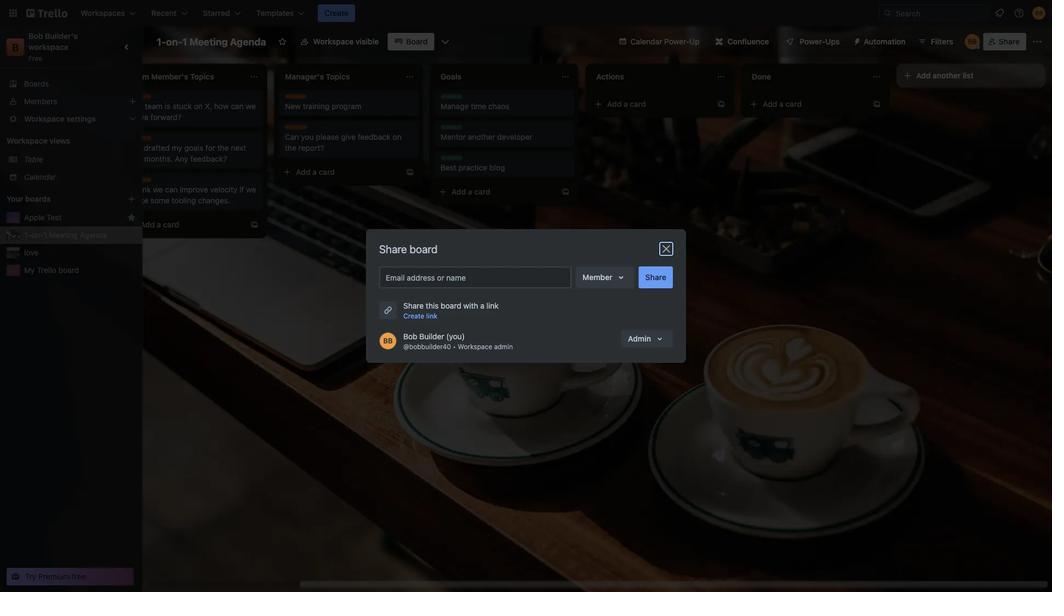 Task type: locate. For each thing, give the bounding box(es) containing it.
2 vertical spatial goal
[[441, 156, 455, 164]]

0 vertical spatial share button
[[984, 33, 1027, 50]]

my trello board link
[[24, 265, 136, 276]]

we inside the team is stuck on x, how can we move forward?
[[246, 102, 256, 111]]

free
[[29, 54, 42, 62]]

0 vertical spatial on
[[194, 102, 203, 111]]

1- inside board name 'text box'
[[157, 36, 166, 47]]

a
[[624, 100, 628, 109], [780, 100, 784, 109], [313, 168, 317, 177], [468, 187, 473, 196], [157, 220, 161, 229], [481, 301, 485, 310]]

goal down manage
[[441, 126, 455, 133]]

discuss new training program
[[285, 95, 362, 111]]

0 vertical spatial 1
[[182, 36, 187, 47]]

0 vertical spatial calendar
[[631, 37, 663, 46]]

calendar power-up
[[631, 37, 700, 46]]

add a card
[[608, 100, 647, 109], [763, 100, 802, 109], [296, 168, 335, 177], [452, 187, 491, 196], [140, 220, 179, 229]]

bob up workspace
[[29, 32, 43, 41]]

chaos
[[489, 102, 510, 111]]

1 color: green, title: "goal" element from the top
[[441, 94, 463, 103]]

color: orange, title: "discuss" element down new
[[285, 125, 310, 133]]

add a card button for mentor another developer
[[434, 183, 557, 201]]

bob inside bob builder (you) @bobbuilder40 • workspace admin
[[404, 332, 418, 341]]

1 horizontal spatial bob builder (bobbuilder40) image
[[1033, 7, 1046, 20]]

goal inside goal manage time chaos
[[441, 95, 455, 103]]

calendar left up
[[631, 37, 663, 46]]

bob builder's workspace free
[[29, 32, 80, 62]]

0 vertical spatial color: orange, title: "discuss" element
[[285, 94, 310, 103]]

calendar inside calendar power-up link
[[631, 37, 663, 46]]

calendar for calendar power-up
[[631, 37, 663, 46]]

1 vertical spatial color: orange, title: "discuss" element
[[285, 125, 310, 133]]

0 horizontal spatial share button
[[639, 267, 673, 288]]

2 power- from the left
[[800, 37, 826, 46]]

give
[[341, 132, 356, 141]]

calendar for calendar
[[24, 172, 56, 182]]

0 horizontal spatial the
[[217, 143, 229, 152]]

i think we can improve velocity if we make some tooling changes.
[[129, 185, 256, 205]]

months.
[[144, 154, 173, 163]]

your boards with 4 items element
[[7, 192, 111, 206]]

(you)
[[447, 332, 465, 341]]

0 horizontal spatial another
[[468, 132, 496, 141]]

0 vertical spatial meeting
[[190, 36, 228, 47]]

0 horizontal spatial on-
[[31, 231, 44, 240]]

agenda left star or unstar board icon
[[230, 36, 266, 47]]

share this board with a link create link
[[404, 301, 499, 320]]

color: green, title: "goal" element down manage
[[441, 125, 463, 133]]

1 horizontal spatial share button
[[984, 33, 1027, 50]]

add inside button
[[917, 71, 931, 80]]

workspace inside "button"
[[314, 37, 354, 46]]

views
[[49, 136, 70, 145]]

color: orange, title: "discuss" element
[[285, 94, 310, 103], [285, 125, 310, 133]]

discuss inside discuss can you please give feedback on the report?
[[285, 126, 310, 133]]

create inside the create button
[[325, 8, 349, 18]]

1 horizontal spatial board
[[410, 242, 438, 255]]

0 horizontal spatial bob builder (bobbuilder40) image
[[966, 34, 981, 49]]

agenda
[[230, 36, 266, 47], [80, 231, 107, 240]]

color: green, title: "goal" element for manage
[[441, 94, 463, 103]]

create from template… image for can you please give feedback on the report?
[[406, 168, 415, 177]]

program
[[332, 102, 362, 111]]

team
[[145, 102, 163, 111]]

open information menu image
[[1014, 8, 1025, 19]]

manage time chaos link
[[441, 101, 568, 112]]

1 vertical spatial share button
[[639, 267, 673, 288]]

3 goal from the top
[[441, 156, 455, 164]]

workspace right •
[[458, 343, 493, 350]]

try premium free
[[25, 572, 86, 581]]

trello
[[37, 266, 56, 275]]

try
[[25, 572, 36, 581]]

b
[[12, 41, 19, 53]]

confluence button
[[709, 33, 776, 50]]

workspace visible button
[[294, 33, 386, 50]]

Search field
[[893, 5, 989, 21]]

1 vertical spatial bob
[[404, 332, 418, 341]]

goal
[[441, 95, 455, 103], [441, 126, 455, 133], [441, 156, 455, 164]]

on right the feedback
[[393, 132, 402, 141]]

apple
[[24, 213, 45, 222]]

goal for best
[[441, 156, 455, 164]]

on-
[[166, 36, 182, 47], [31, 231, 44, 240]]

the down can
[[285, 143, 297, 152]]

velocity
[[210, 185, 238, 194]]

0 vertical spatial on-
[[166, 36, 182, 47]]

discuss for new
[[285, 95, 310, 103]]

1 vertical spatial color: green, title: "goal" element
[[441, 125, 463, 133]]

0 vertical spatial discuss
[[285, 95, 310, 103]]

0 horizontal spatial on
[[194, 102, 203, 111]]

bob builder (bobbuilder40) image
[[379, 332, 397, 350]]

1 horizontal spatial on
[[393, 132, 402, 141]]

1 vertical spatial discuss
[[285, 126, 310, 133]]

1 vertical spatial agenda
[[80, 231, 107, 240]]

star or unstar board image
[[278, 37, 287, 46]]

1 horizontal spatial can
[[231, 102, 244, 111]]

2 vertical spatial workspace
[[458, 343, 493, 350]]

can inside the team is stuck on x, how can we move forward?
[[231, 102, 244, 111]]

1 vertical spatial bob builder (bobbuilder40) image
[[966, 34, 981, 49]]

1
[[182, 36, 187, 47], [44, 231, 47, 240]]

another left list
[[933, 71, 961, 80]]

link right with
[[487, 301, 499, 310]]

0 vertical spatial can
[[231, 102, 244, 111]]

we up "some"
[[153, 185, 163, 194]]

1 vertical spatial can
[[165, 185, 178, 194]]

0 horizontal spatial power-
[[665, 37, 690, 46]]

1 horizontal spatial 1-on-1 meeting agenda
[[157, 36, 266, 47]]

another inside goal mentor another developer
[[468, 132, 496, 141]]

the right 'for' in the top left of the page
[[217, 143, 229, 152]]

discuss up can
[[285, 95, 310, 103]]

create from template… image for i've drafted my goals for the next few months. any feedback?
[[250, 220, 259, 229]]

add another list button
[[897, 64, 1046, 88]]

can right how
[[231, 102, 244, 111]]

1 vertical spatial another
[[468, 132, 496, 141]]

1 discuss from the top
[[285, 95, 310, 103]]

workspace down the create button
[[314, 37, 354, 46]]

1 vertical spatial create
[[404, 312, 425, 320]]

customize views image
[[440, 36, 451, 47]]

we right how
[[246, 102, 256, 111]]

1-on-1 meeting agenda link
[[24, 230, 136, 241]]

0 horizontal spatial workspace
[[7, 136, 47, 145]]

new training program link
[[285, 101, 412, 112]]

color: green, title: "goal" element
[[441, 94, 463, 103], [441, 125, 463, 133], [441, 156, 463, 164]]

create from template… image
[[717, 100, 726, 109], [873, 100, 882, 109], [406, 168, 415, 177], [562, 188, 570, 196], [250, 220, 259, 229]]

my
[[24, 266, 35, 275]]

1 vertical spatial board
[[58, 266, 79, 275]]

add a card button
[[590, 95, 713, 113], [746, 95, 869, 113], [279, 163, 401, 181], [434, 183, 557, 201], [123, 216, 246, 234]]

3 color: green, title: "goal" element from the top
[[441, 156, 463, 164]]

a inside share this board with a link create link
[[481, 301, 485, 310]]

on inside the team is stuck on x, how can we move forward?
[[194, 102, 203, 111]]

color: green, title: "goal" element for mentor
[[441, 125, 463, 133]]

link down this
[[427, 312, 438, 320]]

add a card button for i've drafted my goals for the next few months. any feedback?
[[123, 216, 246, 234]]

0 vertical spatial goal
[[441, 95, 455, 103]]

link
[[487, 301, 499, 310], [427, 312, 438, 320]]

the team is stuck on x, how can we move forward? link
[[129, 101, 257, 123]]

starred icon image
[[127, 213, 136, 222]]

2 color: orange, title: "discuss" element from the top
[[285, 125, 310, 133]]

sm image
[[849, 33, 865, 48]]

goal best practice blog
[[441, 156, 505, 172]]

primary element
[[0, 0, 1053, 26]]

discuss for can
[[285, 126, 310, 133]]

1-on-1 meeting agenda inside board name 'text box'
[[157, 36, 266, 47]]

1 vertical spatial goal
[[441, 126, 455, 133]]

you
[[301, 132, 314, 141]]

goal down "mentor" at left top
[[441, 156, 455, 164]]

color: orange, title: "discuss" element for can
[[285, 125, 310, 133]]

your
[[7, 194, 23, 203]]

bob builder (bobbuilder40) image right the open information menu icon at the top right
[[1033, 7, 1046, 20]]

bob up @bobbuilder40 in the bottom of the page
[[404, 332, 418, 341]]

power-
[[665, 37, 690, 46], [800, 37, 826, 46]]

0 horizontal spatial 1-
[[24, 231, 31, 240]]

0 horizontal spatial create
[[325, 8, 349, 18]]

the inside i've drafted my goals for the next few months. any feedback?
[[217, 143, 229, 152]]

2 goal from the top
[[441, 126, 455, 133]]

color: orange, title: "discuss" element up can
[[285, 94, 310, 103]]

goal left time
[[441, 95, 455, 103]]

0 vertical spatial workspace
[[314, 37, 354, 46]]

0 horizontal spatial link
[[427, 312, 438, 320]]

2 the from the left
[[285, 143, 297, 152]]

1 horizontal spatial meeting
[[190, 36, 228, 47]]

bob inside bob builder's workspace free
[[29, 32, 43, 41]]

0 vertical spatial 1-
[[157, 36, 166, 47]]

power-ups
[[800, 37, 840, 46]]

bob builder (you) @bobbuilder40 • workspace admin
[[404, 332, 513, 350]]

board for share this board with a link create link
[[441, 301, 462, 310]]

1 horizontal spatial 1-
[[157, 36, 166, 47]]

•
[[453, 343, 456, 350]]

can you please give feedback on the report? link
[[285, 132, 412, 154]]

next
[[231, 143, 246, 152]]

1 horizontal spatial 1
[[182, 36, 187, 47]]

0 horizontal spatial board
[[58, 266, 79, 275]]

discuss
[[285, 95, 310, 103], [285, 126, 310, 133]]

color: green, title: "goal" element down "mentor" at left top
[[441, 156, 463, 164]]

stuck
[[173, 102, 192, 111]]

0 vertical spatial agenda
[[230, 36, 266, 47]]

0 vertical spatial another
[[933, 71, 961, 80]]

0 horizontal spatial bob
[[29, 32, 43, 41]]

bob
[[29, 32, 43, 41], [404, 332, 418, 341]]

share button
[[984, 33, 1027, 50], [639, 267, 673, 288]]

love link
[[24, 247, 136, 258]]

create button
[[318, 4, 355, 22]]

1 horizontal spatial calendar
[[631, 37, 663, 46]]

0 vertical spatial color: green, title: "goal" element
[[441, 94, 463, 103]]

goal inside goal mentor another developer
[[441, 126, 455, 133]]

0 horizontal spatial 1-on-1 meeting agenda
[[24, 231, 107, 240]]

show menu image
[[1033, 36, 1044, 47]]

1 color: orange, title: "discuss" element from the top
[[285, 94, 310, 103]]

on left x,
[[194, 102, 203, 111]]

1 vertical spatial on
[[393, 132, 402, 141]]

board inside my trello board link
[[58, 266, 79, 275]]

free
[[72, 572, 86, 581]]

1 the from the left
[[217, 143, 229, 152]]

members link
[[0, 93, 143, 110]]

1 vertical spatial calendar
[[24, 172, 56, 182]]

1 horizontal spatial the
[[285, 143, 297, 152]]

1 horizontal spatial on-
[[166, 36, 182, 47]]

1 horizontal spatial create
[[404, 312, 425, 320]]

1 vertical spatial on-
[[31, 231, 44, 240]]

Email address or name text field
[[386, 270, 570, 285]]

the
[[129, 102, 143, 111]]

Board name text field
[[151, 33, 272, 50]]

1 horizontal spatial bob
[[404, 332, 418, 341]]

create up builder
[[404, 312, 425, 320]]

1 goal from the top
[[441, 95, 455, 103]]

discuss up report?
[[285, 126, 310, 133]]

0 vertical spatial 1-on-1 meeting agenda
[[157, 36, 266, 47]]

1 horizontal spatial another
[[933, 71, 961, 80]]

discuss inside the discuss new training program
[[285, 95, 310, 103]]

1 vertical spatial link
[[427, 312, 438, 320]]

agenda up love link in the left top of the page
[[80, 231, 107, 240]]

create
[[325, 8, 349, 18], [404, 312, 425, 320]]

create up workspace visible "button"
[[325, 8, 349, 18]]

0 vertical spatial create
[[325, 8, 349, 18]]

1 vertical spatial meeting
[[49, 231, 78, 240]]

on- inside board name 'text box'
[[166, 36, 182, 47]]

this
[[426, 301, 439, 310]]

calendar down table
[[24, 172, 56, 182]]

0 horizontal spatial 1
[[44, 231, 47, 240]]

2 horizontal spatial board
[[441, 301, 462, 310]]

drafted
[[144, 143, 170, 152]]

card
[[630, 100, 647, 109], [786, 100, 802, 109], [319, 168, 335, 177], [475, 187, 491, 196], [163, 220, 179, 229]]

confluence
[[728, 37, 770, 46]]

0 horizontal spatial calendar
[[24, 172, 56, 182]]

member button
[[576, 267, 635, 288]]

2 vertical spatial color: green, title: "goal" element
[[441, 156, 463, 164]]

board
[[410, 242, 438, 255], [58, 266, 79, 275], [441, 301, 462, 310]]

the team is stuck on x, how can we move forward?
[[129, 102, 256, 122]]

can up "some"
[[165, 185, 178, 194]]

0 horizontal spatial can
[[165, 185, 178, 194]]

0 vertical spatial link
[[487, 301, 499, 310]]

board inside share this board with a link create link
[[441, 301, 462, 310]]

2 discuss from the top
[[285, 126, 310, 133]]

2 color: green, title: "goal" element from the top
[[441, 125, 463, 133]]

calendar link
[[24, 172, 136, 183]]

bob builder (bobbuilder40) image
[[1033, 7, 1046, 20], [966, 34, 981, 49]]

1 horizontal spatial workspace
[[314, 37, 354, 46]]

filters button
[[915, 33, 957, 50]]

can
[[285, 132, 299, 141]]

2 vertical spatial board
[[441, 301, 462, 310]]

i've drafted my goals for the next few months. any feedback?
[[129, 143, 246, 163]]

share button down close image
[[639, 267, 673, 288]]

goal manage time chaos
[[441, 95, 510, 111]]

2 horizontal spatial workspace
[[458, 343, 493, 350]]

workspace up table
[[7, 136, 47, 145]]

i think we can improve velocity if we make some tooling changes. link
[[129, 184, 257, 206]]

goal for manage
[[441, 95, 455, 103]]

1 inside board name 'text box'
[[182, 36, 187, 47]]

another inside button
[[933, 71, 961, 80]]

share button down 0 notifications image
[[984, 33, 1027, 50]]

admin
[[628, 334, 651, 343]]

color: green, title: "goal" element left time
[[441, 94, 463, 103]]

bob builder (bobbuilder40) image right filters
[[966, 34, 981, 49]]

1 horizontal spatial agenda
[[230, 36, 266, 47]]

workspace visible
[[314, 37, 379, 46]]

can inside i think we can improve velocity if we make some tooling changes.
[[165, 185, 178, 194]]

1 vertical spatial workspace
[[7, 136, 47, 145]]

make
[[129, 196, 148, 205]]

1 horizontal spatial power-
[[800, 37, 826, 46]]

another right "mentor" at left top
[[468, 132, 496, 141]]

meeting
[[190, 36, 228, 47], [49, 231, 78, 240]]

0 vertical spatial bob
[[29, 32, 43, 41]]

1-on-1 meeting agenda
[[157, 36, 266, 47], [24, 231, 107, 240]]

i
[[129, 185, 131, 194]]

goal inside "goal best practice blog"
[[441, 156, 455, 164]]

0 vertical spatial board
[[410, 242, 438, 255]]



Task type: vqa. For each thing, say whether or not it's contained in the screenshot.
Meeting
yes



Task type: describe. For each thing, give the bounding box(es) containing it.
new
[[285, 102, 301, 111]]

board for my trello board
[[58, 266, 79, 275]]

0 horizontal spatial agenda
[[80, 231, 107, 240]]

some
[[150, 196, 170, 205]]

developer
[[498, 132, 533, 141]]

calendar power-up link
[[612, 33, 707, 50]]

report?
[[299, 143, 324, 152]]

any
[[175, 154, 188, 163]]

test
[[47, 213, 62, 222]]

add another list
[[917, 71, 974, 80]]

admin
[[494, 343, 513, 350]]

0 vertical spatial bob builder (bobbuilder40) image
[[1033, 7, 1046, 20]]

table
[[24, 155, 43, 164]]

close image
[[660, 242, 673, 256]]

workspace inside bob builder (you) @bobbuilder40 • workspace admin
[[458, 343, 493, 350]]

members
[[24, 97, 57, 106]]

bob builder's workspace link
[[29, 32, 80, 52]]

if
[[240, 185, 244, 194]]

power-ups button
[[778, 33, 847, 50]]

forward?
[[151, 113, 182, 122]]

automation
[[865, 37, 906, 46]]

goal for mentor
[[441, 126, 455, 133]]

workspace for workspace visible
[[314, 37, 354, 46]]

i've
[[129, 143, 142, 152]]

board link
[[388, 33, 435, 50]]

b link
[[7, 38, 24, 56]]

search image
[[884, 9, 893, 18]]

workspace
[[29, 42, 69, 52]]

try premium free button
[[7, 568, 134, 586]]

filters
[[932, 37, 954, 46]]

time
[[471, 102, 487, 111]]

add board image
[[127, 195, 136, 203]]

automation button
[[849, 33, 913, 50]]

boards
[[25, 194, 51, 203]]

premium
[[38, 572, 70, 581]]

admin button
[[622, 330, 673, 348]]

table link
[[24, 154, 136, 165]]

apple test
[[24, 213, 62, 222]]

tooling
[[172, 196, 196, 205]]

bob for builder's
[[29, 32, 43, 41]]

best practice blog link
[[441, 162, 568, 173]]

goals
[[184, 143, 203, 152]]

discuss can you please give feedback on the report?
[[285, 126, 402, 152]]

changes.
[[198, 196, 230, 205]]

feedback
[[358, 132, 391, 141]]

builder's
[[45, 32, 78, 41]]

on inside discuss can you please give feedback on the report?
[[393, 132, 402, 141]]

1 horizontal spatial link
[[487, 301, 499, 310]]

apple test link
[[24, 212, 123, 223]]

love
[[24, 248, 39, 257]]

workspace views
[[7, 136, 70, 145]]

blog
[[490, 163, 505, 172]]

meeting inside board name 'text box'
[[190, 36, 228, 47]]

create inside share this board with a link create link
[[404, 312, 425, 320]]

boards
[[24, 79, 49, 88]]

training
[[303, 102, 330, 111]]

is
[[165, 102, 171, 111]]

0 horizontal spatial meeting
[[49, 231, 78, 240]]

ups
[[826, 37, 840, 46]]

color: green, title: "goal" element for best
[[441, 156, 463, 164]]

1 vertical spatial 1
[[44, 231, 47, 240]]

share inside share this board with a link create link
[[404, 301, 424, 310]]

how
[[214, 102, 229, 111]]

improve
[[180, 185, 208, 194]]

member
[[583, 273, 613, 282]]

0 notifications image
[[994, 7, 1007, 20]]

add a card button for can you please give feedback on the report?
[[279, 163, 401, 181]]

we right "if"
[[246, 185, 256, 194]]

workspace for workspace views
[[7, 136, 47, 145]]

board
[[407, 37, 428, 46]]

1 vertical spatial 1-on-1 meeting agenda
[[24, 231, 107, 240]]

for
[[206, 143, 215, 152]]

the inside discuss can you please give feedback on the report?
[[285, 143, 297, 152]]

my
[[172, 143, 182, 152]]

color: orange, title: "discuss" element for new
[[285, 94, 310, 103]]

create from template… image for mentor another developer
[[562, 188, 570, 196]]

think
[[133, 185, 151, 194]]

1 power- from the left
[[665, 37, 690, 46]]

goal mentor another developer
[[441, 126, 533, 141]]

share board
[[379, 242, 438, 255]]

bob for builder
[[404, 332, 418, 341]]

best
[[441, 163, 457, 172]]

agenda inside board name 'text box'
[[230, 36, 266, 47]]

@bobbuilder40
[[404, 343, 451, 350]]

feedback?
[[190, 154, 227, 163]]

move
[[129, 113, 149, 122]]

builder
[[420, 332, 445, 341]]

mentor another developer link
[[441, 132, 568, 143]]

few
[[129, 154, 142, 163]]

up
[[690, 37, 700, 46]]

mentor
[[441, 132, 466, 141]]

list
[[964, 71, 974, 80]]

1 vertical spatial 1-
[[24, 231, 31, 240]]

boards link
[[0, 75, 143, 93]]

practice
[[459, 163, 488, 172]]

power- inside button
[[800, 37, 826, 46]]

your boards
[[7, 194, 51, 203]]

i've drafted my goals for the next few months. any feedback? link
[[129, 143, 257, 165]]

please
[[316, 132, 339, 141]]



